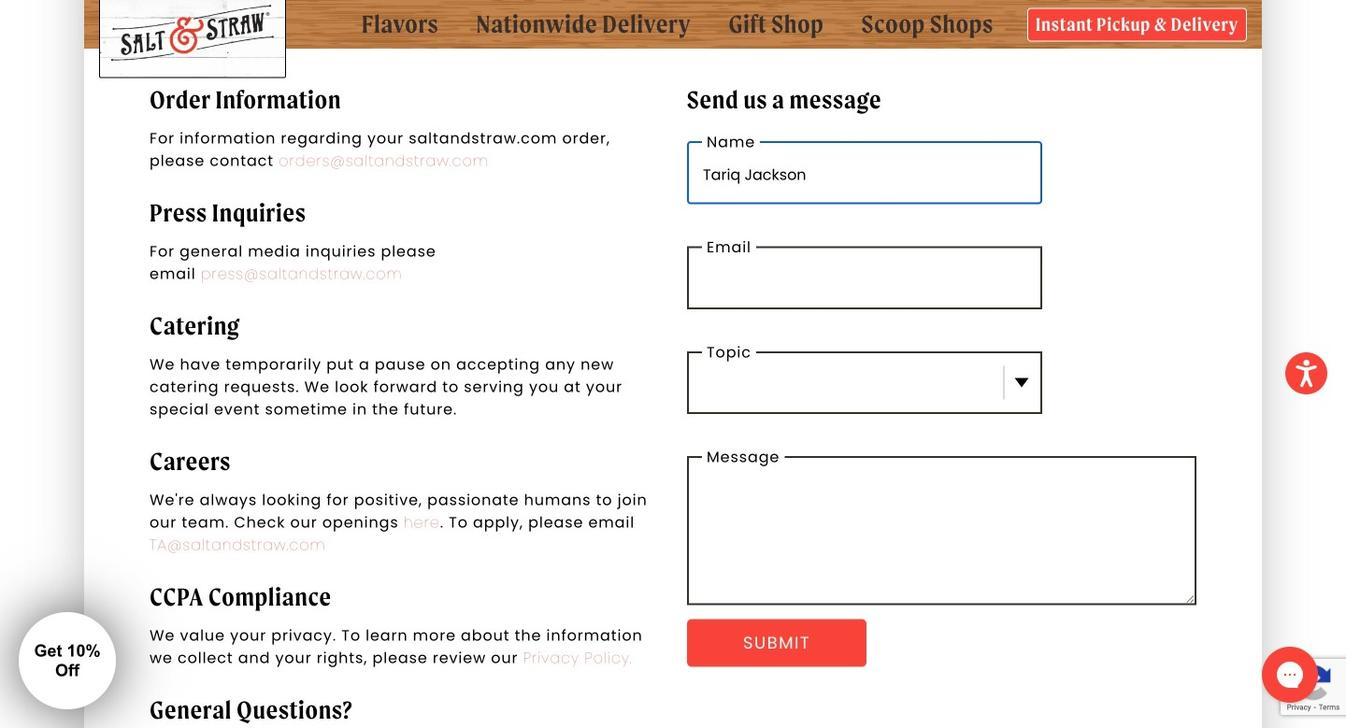 Task type: describe. For each thing, give the bounding box(es) containing it.
salt and straw ice cream image
[[99, 0, 286, 66]]

Message text field
[[687, 457, 1197, 606]]



Task type: vqa. For each thing, say whether or not it's contained in the screenshot.
CHEVRON LEFT Image
no



Task type: locate. For each thing, give the bounding box(es) containing it.
None text field
[[687, 141, 1043, 204]]

open accessibe: accessibility options, statement and help image
[[1296, 360, 1317, 387]]

None email field
[[687, 246, 1043, 309]]

None submit
[[687, 620, 867, 667]]



